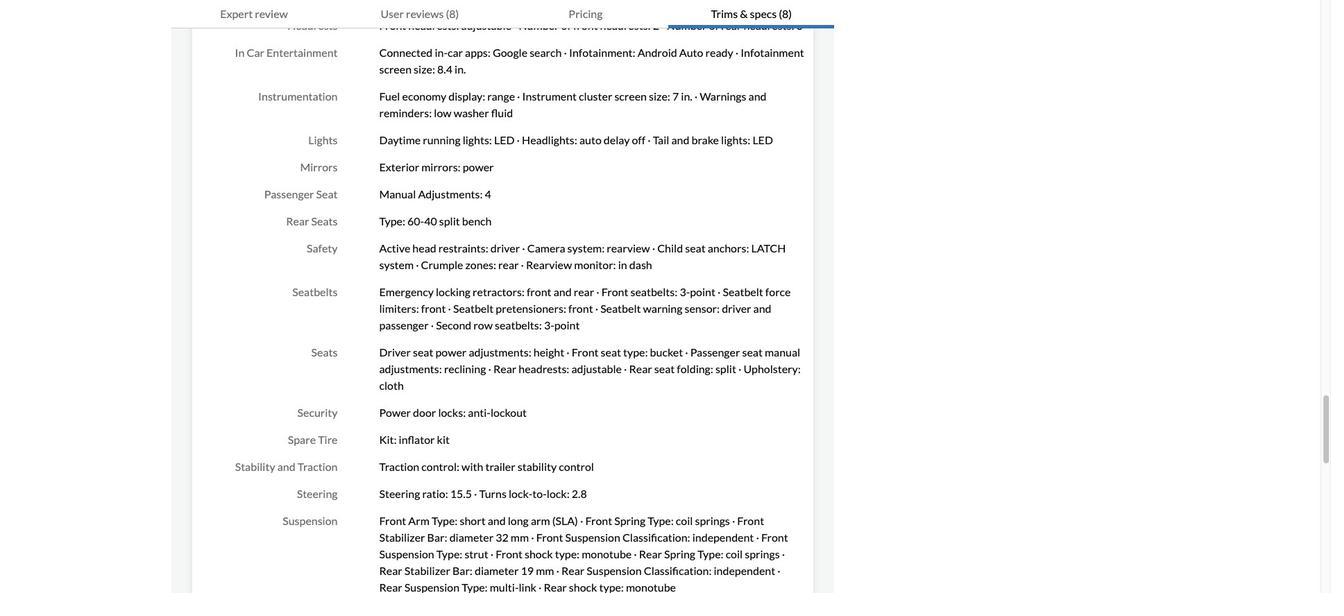 Task type: describe. For each thing, give the bounding box(es) containing it.
(8) inside tab
[[779, 7, 792, 20]]

height
[[534, 346, 565, 359]]

daytime running lights: led · headlights: auto delay off · tail and brake lights: led
[[379, 133, 773, 147]]

cloth
[[379, 379, 404, 392]]

user
[[381, 7, 404, 20]]

0 vertical spatial classification:
[[623, 531, 691, 544]]

ratio:
[[422, 487, 448, 501]]

arm
[[531, 515, 550, 528]]

fuel economy display: range · instrument cluster screen size: 7 in. · warnings and reminders: low washer fluid
[[379, 90, 767, 119]]

2 vertical spatial type:
[[600, 581, 624, 594]]

pricing
[[569, 7, 603, 20]]

1 horizontal spatial seatbelts:
[[631, 285, 678, 299]]

1 vertical spatial 3-
[[544, 319, 555, 332]]

fluid
[[491, 106, 513, 119]]

0 vertical spatial monotube
[[582, 548, 632, 561]]

power
[[379, 406, 411, 419]]

system
[[379, 258, 414, 271]]

passenger inside driver seat power adjustments: height · front seat type: bucket · passenger seat manual adjustments: reclining · rear headrests: adjustable · rear seat folding: split · upholstery: cloth
[[691, 346, 740, 359]]

seatbelts
[[292, 285, 338, 299]]

1 vertical spatial shock
[[569, 581, 597, 594]]

0 vertical spatial bar:
[[427, 531, 448, 544]]

crumple
[[421, 258, 463, 271]]

and inside fuel economy display: range · instrument cluster screen size: 7 in. · warnings and reminders: low washer fluid
[[749, 90, 767, 103]]

passenger seat
[[264, 187, 338, 201]]

headrests: up 'in-'
[[409, 19, 459, 32]]

1 traction from the left
[[298, 460, 338, 474]]

expert
[[220, 7, 253, 20]]

low
[[434, 106, 452, 119]]

2 seats from the top
[[311, 346, 338, 359]]

tab list containing expert review
[[171, 0, 835, 28]]

link
[[519, 581, 537, 594]]

running
[[423, 133, 461, 147]]

1 vertical spatial type:
[[555, 548, 580, 561]]

manual adjustments: 4
[[379, 187, 491, 201]]

passenger
[[379, 319, 429, 332]]

front down locking
[[421, 302, 446, 315]]

spare
[[288, 433, 316, 446]]

40
[[424, 215, 437, 228]]

bucket
[[650, 346, 683, 359]]

traction control: with trailer stability control
[[379, 460, 594, 474]]

7
[[673, 90, 679, 103]]

screen inside fuel economy display: range · instrument cluster screen size: 7 in. · warnings and reminders: low washer fluid
[[615, 90, 647, 103]]

front inside driver seat power adjustments: height · front seat type: bucket · passenger seat manual adjustments: reclining · rear headrests: adjustable · rear seat folding: split · upholstery: cloth
[[572, 346, 599, 359]]

1 vertical spatial monotube
[[626, 581, 676, 594]]

headrests: up infotainment
[[744, 19, 795, 32]]

active head restraints: driver · camera system: rearview · child seat anchors: latch system · crumple zones: rear · rearview monitor: in dash
[[379, 242, 786, 271]]

warnings
[[700, 90, 747, 103]]

instrumentation
[[258, 90, 338, 103]]

0 vertical spatial diameter
[[450, 531, 494, 544]]

pretensioners:
[[496, 302, 567, 315]]

headrests
[[288, 19, 338, 32]]

0 horizontal spatial seatbelt
[[453, 302, 494, 315]]

1 number from the left
[[519, 19, 559, 32]]

ready
[[706, 46, 734, 59]]

warning
[[643, 302, 683, 315]]

&
[[740, 7, 748, 20]]

reclining
[[444, 362, 486, 376]]

dash
[[630, 258, 652, 271]]

front down monitor:
[[569, 302, 593, 315]]

size: inside connected in-car apps: google search · infotainment: android auto ready · infotainment screen size: 8.4 in.
[[414, 62, 435, 76]]

and down rearview
[[554, 285, 572, 299]]

instrument
[[523, 90, 577, 103]]

type: 60-40 split bench
[[379, 215, 492, 228]]

stability and traction
[[235, 460, 338, 474]]

tail
[[653, 133, 670, 147]]

connected
[[379, 46, 433, 59]]

in. inside connected in-car apps: google search · infotainment: android auto ready · infotainment screen size: 8.4 in.
[[455, 62, 466, 76]]

adjustable inside driver seat power adjustments: height · front seat type: bucket · passenger seat manual adjustments: reclining · rear headrests: adjustable · rear seat folding: split · upholstery: cloth
[[572, 362, 622, 376]]

1 seats from the top
[[311, 215, 338, 228]]

trims & specs (8)
[[711, 7, 792, 20]]

android
[[638, 46, 678, 59]]

latch
[[752, 242, 786, 255]]

driver inside the active head restraints: driver · camera system: rearview · child seat anchors: latch system · crumple zones: rear · rearview monitor: in dash
[[491, 242, 520, 255]]

power for seat
[[436, 346, 467, 359]]

row
[[474, 319, 493, 332]]

fuel
[[379, 90, 400, 103]]

driver
[[379, 346, 411, 359]]

auto
[[580, 133, 602, 147]]

2 horizontal spatial seatbelt
[[723, 285, 764, 299]]

to-
[[533, 487, 547, 501]]

reminders:
[[379, 106, 432, 119]]

force
[[766, 285, 791, 299]]

user reviews (8) tab
[[337, 0, 503, 28]]

trims
[[711, 7, 738, 20]]

rearview
[[607, 242, 650, 255]]

manual
[[379, 187, 416, 201]]

entertainment
[[267, 46, 338, 59]]

seat down bucket
[[655, 362, 675, 376]]

trims & specs (8) tab
[[669, 0, 835, 28]]

exterior mirrors: power
[[379, 160, 494, 174]]

turns
[[479, 487, 507, 501]]

2 led from the left
[[753, 133, 773, 147]]

0 vertical spatial stabilizer
[[379, 531, 425, 544]]

power door locks: anti-lockout
[[379, 406, 527, 419]]

in car entertainment
[[235, 46, 338, 59]]

0 horizontal spatial adjustable
[[461, 19, 512, 32]]

0 vertical spatial adjustments:
[[469, 346, 532, 359]]

2
[[653, 19, 660, 32]]

19
[[521, 565, 534, 578]]

front headrests: adjustable · number of front headrests: 2 · number of rear headrests: 3
[[379, 19, 803, 32]]

seat inside the active head restraints: driver · camera system: rearview · child seat anchors: latch system · crumple zones: rear · rearview monitor: in dash
[[685, 242, 706, 255]]

2 of from the left
[[709, 19, 719, 32]]

front inside emergency locking retractors: front and rear · front seatbelts: 3-point · seatbelt force limiters: front · seatbelt pretensioners: front · seatbelt warning sensor: driver and passenger · second row seatbelts: 3-point
[[602, 285, 629, 299]]

1 vertical spatial classification:
[[644, 565, 712, 578]]

sensor:
[[685, 302, 720, 315]]

anchors:
[[708, 242, 749, 255]]

0 horizontal spatial coil
[[676, 515, 693, 528]]

tire
[[318, 433, 338, 446]]

headrests: inside driver seat power adjustments: height · front seat type: bucket · passenger seat manual adjustments: reclining · rear headrests: adjustable · rear seat folding: split · upholstery: cloth
[[519, 362, 570, 376]]

expert review tab
[[171, 0, 337, 28]]

driver inside emergency locking retractors: front and rear · front seatbelts: 3-point · seatbelt force limiters: front · seatbelt pretensioners: front · seatbelt warning sensor: driver and passenger · second row seatbelts: 3-point
[[722, 302, 752, 315]]

spare tire
[[288, 433, 338, 446]]

seat
[[316, 187, 338, 201]]

screen inside connected in-car apps: google search · infotainment: android auto ready · infotainment screen size: 8.4 in.
[[379, 62, 412, 76]]

rear seats
[[286, 215, 338, 228]]

daytime
[[379, 133, 421, 147]]

rearview
[[526, 258, 572, 271]]

locks:
[[438, 406, 466, 419]]

0 vertical spatial springs
[[695, 515, 730, 528]]

0 horizontal spatial seatbelts:
[[495, 319, 542, 332]]

2 number from the left
[[667, 19, 707, 32]]

3
[[797, 19, 803, 32]]

0 horizontal spatial spring
[[615, 515, 646, 528]]

trailer
[[486, 460, 516, 474]]

headrests: left 2
[[600, 19, 651, 32]]

0 vertical spatial rear
[[721, 19, 742, 32]]

seat up upholstery:
[[743, 346, 763, 359]]

specs
[[750, 7, 777, 20]]



Task type: vqa. For each thing, say whether or not it's contained in the screenshot.
3
yes



Task type: locate. For each thing, give the bounding box(es) containing it.
0 vertical spatial power
[[463, 160, 494, 174]]

system:
[[568, 242, 605, 255]]

retractors:
[[473, 285, 525, 299]]

headrests: down height
[[519, 362, 570, 376]]

adjustments:
[[418, 187, 483, 201]]

driver right sensor:
[[722, 302, 752, 315]]

2 traction from the left
[[379, 460, 420, 474]]

0 horizontal spatial adjustments:
[[379, 362, 442, 376]]

google
[[493, 46, 528, 59]]

anti-
[[468, 406, 491, 419]]

steering for steering ratio: 15.5 · turns lock-to-lock: 2.8
[[379, 487, 420, 501]]

3- up sensor:
[[680, 285, 690, 299]]

rear inside the active head restraints: driver · camera system: rearview · child seat anchors: latch system · crumple zones: rear · rearview monitor: in dash
[[499, 258, 519, 271]]

folding:
[[677, 362, 714, 376]]

short
[[460, 515, 486, 528]]

1 vertical spatial adjustments:
[[379, 362, 442, 376]]

0 vertical spatial seatbelts:
[[631, 285, 678, 299]]

2 steering from the left
[[379, 487, 420, 501]]

seat down emergency locking retractors: front and rear · front seatbelts: 3-point · seatbelt force limiters: front · seatbelt pretensioners: front · seatbelt warning sensor: driver and passenger · second row seatbelts: 3-point
[[601, 346, 621, 359]]

size: left 7
[[649, 90, 671, 103]]

range
[[488, 90, 515, 103]]

0 vertical spatial type:
[[624, 346, 648, 359]]

1 vertical spatial size:
[[649, 90, 671, 103]]

rear inside emergency locking retractors: front and rear · front seatbelts: 3-point · seatbelt force limiters: front · seatbelt pretensioners: front · seatbelt warning sensor: driver and passenger · second row seatbelts: 3-point
[[574, 285, 594, 299]]

1 horizontal spatial driver
[[722, 302, 752, 315]]

in-
[[435, 46, 448, 59]]

strut
[[465, 548, 489, 561]]

and down force
[[754, 302, 772, 315]]

traction down kit:
[[379, 460, 420, 474]]

1 vertical spatial power
[[436, 346, 467, 359]]

1 horizontal spatial lights:
[[721, 133, 751, 147]]

(sla)
[[552, 515, 578, 528]]

and down spare
[[278, 460, 296, 474]]

1 (8) from the left
[[446, 7, 459, 20]]

type: inside driver seat power adjustments: height · front seat type: bucket · passenger seat manual adjustments: reclining · rear headrests: adjustable · rear seat folding: split · upholstery: cloth
[[624, 346, 648, 359]]

1 horizontal spatial rear
[[574, 285, 594, 299]]

emergency locking retractors: front and rear · front seatbelts: 3-point · seatbelt force limiters: front · seatbelt pretensioners: front · seatbelt warning sensor: driver and passenger · second row seatbelts: 3-point
[[379, 285, 791, 332]]

rear right the zones:
[[499, 258, 519, 271]]

rear up the "ready"
[[721, 19, 742, 32]]

1 led from the left
[[494, 133, 515, 147]]

in. right 7
[[681, 90, 693, 103]]

steering up arm at the left of the page
[[379, 487, 420, 501]]

1 horizontal spatial size:
[[649, 90, 671, 103]]

1 horizontal spatial traction
[[379, 460, 420, 474]]

point up sensor:
[[690, 285, 716, 299]]

review
[[255, 7, 288, 20]]

multi-
[[490, 581, 519, 594]]

1 horizontal spatial of
[[709, 19, 719, 32]]

0 horizontal spatial passenger
[[264, 187, 314, 201]]

upholstery:
[[744, 362, 801, 376]]

seat right child
[[685, 242, 706, 255]]

cluster
[[579, 90, 613, 103]]

active
[[379, 242, 411, 255]]

display:
[[449, 90, 486, 103]]

of
[[561, 19, 571, 32], [709, 19, 719, 32]]

1 vertical spatial diameter
[[475, 565, 519, 578]]

split
[[439, 215, 460, 228], [716, 362, 737, 376]]

adjustments: down the row at the left of the page
[[469, 346, 532, 359]]

diameter
[[450, 531, 494, 544], [475, 565, 519, 578]]

adjustable
[[461, 19, 512, 32], [572, 362, 622, 376]]

number
[[519, 19, 559, 32], [667, 19, 707, 32]]

adjustments: down driver
[[379, 362, 442, 376]]

steering ratio: 15.5 · turns lock-to-lock: 2.8
[[379, 487, 587, 501]]

power up 'reclining'
[[436, 346, 467, 359]]

0 horizontal spatial springs
[[695, 515, 730, 528]]

point up height
[[555, 319, 580, 332]]

(8) right reviews
[[446, 7, 459, 20]]

3- down pretensioners:
[[544, 319, 555, 332]]

traction down spare tire
[[298, 460, 338, 474]]

1 vertical spatial driver
[[722, 302, 752, 315]]

number up "auto"
[[667, 19, 707, 32]]

0 horizontal spatial (8)
[[446, 7, 459, 20]]

1 horizontal spatial spring
[[665, 548, 696, 561]]

type:
[[379, 215, 405, 228], [432, 515, 458, 528], [648, 515, 674, 528], [437, 548, 463, 561], [698, 548, 724, 561], [462, 581, 488, 594]]

1 vertical spatial springs
[[745, 548, 780, 561]]

car
[[448, 46, 463, 59]]

0 horizontal spatial screen
[[379, 62, 412, 76]]

1 vertical spatial bar:
[[453, 565, 473, 578]]

and right tail
[[672, 133, 690, 147]]

mm
[[511, 531, 529, 544], [536, 565, 554, 578]]

number up the search
[[519, 19, 559, 32]]

1 horizontal spatial led
[[753, 133, 773, 147]]

1 horizontal spatial springs
[[745, 548, 780, 561]]

1 vertical spatial point
[[555, 319, 580, 332]]

(8) left 3
[[779, 7, 792, 20]]

0 horizontal spatial of
[[561, 19, 571, 32]]

traction
[[298, 460, 338, 474], [379, 460, 420, 474]]

passenger up the rear seats
[[264, 187, 314, 201]]

1 horizontal spatial steering
[[379, 487, 420, 501]]

0 horizontal spatial steering
[[297, 487, 338, 501]]

coil
[[676, 515, 693, 528], [726, 548, 743, 561]]

1 vertical spatial coil
[[726, 548, 743, 561]]

1 vertical spatial screen
[[615, 90, 647, 103]]

spring
[[615, 515, 646, 528], [665, 548, 696, 561]]

limiters:
[[379, 302, 419, 315]]

seatbelt up the row at the left of the page
[[453, 302, 494, 315]]

seat right driver
[[413, 346, 434, 359]]

0 horizontal spatial shock
[[525, 548, 553, 561]]

kit:
[[379, 433, 397, 446]]

0 vertical spatial split
[[439, 215, 460, 228]]

0 horizontal spatial split
[[439, 215, 460, 228]]

power for mirrors:
[[463, 160, 494, 174]]

1 lights: from the left
[[463, 133, 492, 147]]

1 horizontal spatial adjustments:
[[469, 346, 532, 359]]

seatbelt left force
[[723, 285, 764, 299]]

lights: down washer
[[463, 133, 492, 147]]

power inside driver seat power adjustments: height · front seat type: bucket · passenger seat manual adjustments: reclining · rear headrests: adjustable · rear seat folding: split · upholstery: cloth
[[436, 346, 467, 359]]

1 vertical spatial independent
[[714, 565, 776, 578]]

0 vertical spatial seats
[[311, 215, 338, 228]]

stability
[[518, 460, 557, 474]]

camera
[[527, 242, 566, 255]]

0 horizontal spatial rear
[[499, 258, 519, 271]]

0 vertical spatial mm
[[511, 531, 529, 544]]

size: inside fuel economy display: range · instrument cluster screen size: 7 in. · warnings and reminders: low washer fluid
[[649, 90, 671, 103]]

(8) inside "tab"
[[446, 7, 459, 20]]

0 horizontal spatial driver
[[491, 242, 520, 255]]

in
[[618, 258, 628, 271]]

in. right '8.4' at the left top
[[455, 62, 466, 76]]

expert review
[[220, 7, 288, 20]]

screen down "connected"
[[379, 62, 412, 76]]

type:
[[624, 346, 648, 359], [555, 548, 580, 561], [600, 581, 624, 594]]

0 vertical spatial in.
[[455, 62, 466, 76]]

seats up safety on the top left
[[311, 215, 338, 228]]

1 horizontal spatial point
[[690, 285, 716, 299]]

(8)
[[446, 7, 459, 20], [779, 7, 792, 20]]

2 (8) from the left
[[779, 7, 792, 20]]

2.8
[[572, 487, 587, 501]]

pricing tab
[[503, 0, 669, 28]]

seatbelt left warning
[[601, 302, 641, 315]]

inflator
[[399, 433, 435, 446]]

1 horizontal spatial split
[[716, 362, 737, 376]]

power up 4 at the left top of the page
[[463, 160, 494, 174]]

split right the 40 at left top
[[439, 215, 460, 228]]

32
[[496, 531, 509, 544]]

stabilizer
[[379, 531, 425, 544], [405, 565, 451, 578]]

led down fluid
[[494, 133, 515, 147]]

split right folding:
[[716, 362, 737, 376]]

headlights:
[[522, 133, 578, 147]]

in. inside fuel economy display: range · instrument cluster screen size: 7 in. · warnings and reminders: low washer fluid
[[681, 90, 693, 103]]

adjustable up the apps:
[[461, 19, 512, 32]]

1 vertical spatial split
[[716, 362, 737, 376]]

1 horizontal spatial passenger
[[691, 346, 740, 359]]

steering down 'stability and traction'
[[297, 487, 338, 501]]

mm right 19
[[536, 565, 554, 578]]

diameter down short
[[450, 531, 494, 544]]

shock up 19
[[525, 548, 553, 561]]

split inside driver seat power adjustments: height · front seat type: bucket · passenger seat manual adjustments: reclining · rear headrests: adjustable · rear seat folding: split · upholstery: cloth
[[716, 362, 737, 376]]

0 vertical spatial driver
[[491, 242, 520, 255]]

0 horizontal spatial in.
[[455, 62, 466, 76]]

size: left '8.4' at the left top
[[414, 62, 435, 76]]

1 horizontal spatial mm
[[536, 565, 554, 578]]

diameter up multi-
[[475, 565, 519, 578]]

steering for steering
[[297, 487, 338, 501]]

size:
[[414, 62, 435, 76], [649, 90, 671, 103]]

lights: right brake
[[721, 133, 751, 147]]

screen
[[379, 62, 412, 76], [615, 90, 647, 103]]

restraints:
[[439, 242, 489, 255]]

1 horizontal spatial adjustable
[[572, 362, 622, 376]]

car
[[247, 46, 265, 59]]

60-
[[408, 215, 424, 228]]

suspension
[[283, 515, 338, 528], [566, 531, 621, 544], [379, 548, 434, 561], [587, 565, 642, 578], [405, 581, 460, 594]]

0 vertical spatial passenger
[[264, 187, 314, 201]]

led
[[494, 133, 515, 147], [753, 133, 773, 147]]

user reviews (8)
[[381, 7, 459, 20]]

1 vertical spatial stabilizer
[[405, 565, 451, 578]]

springs
[[695, 515, 730, 528], [745, 548, 780, 561]]

1 horizontal spatial shock
[[569, 581, 597, 594]]

0 vertical spatial independent
[[693, 531, 754, 544]]

led right brake
[[753, 133, 773, 147]]

seatbelts: down pretensioners:
[[495, 319, 542, 332]]

and inside the front arm type: short and long arm (sla) · front spring type: coil springs · front stabilizer bar: diameter 32 mm · front suspension classification: independent · front suspension type: strut · front shock type: monotube · rear spring type: coil springs · rear stabilizer bar: diameter 19 mm · rear suspension classification: independent · rear suspension type: multi-link · rear shock type: monotube
[[488, 515, 506, 528]]

0 vertical spatial shock
[[525, 548, 553, 561]]

0 vertical spatial adjustable
[[461, 19, 512, 32]]

0 horizontal spatial traction
[[298, 460, 338, 474]]

0 vertical spatial point
[[690, 285, 716, 299]]

steering
[[297, 487, 338, 501], [379, 487, 420, 501]]

front
[[379, 19, 406, 32], [602, 285, 629, 299], [572, 346, 599, 359], [379, 515, 406, 528], [586, 515, 613, 528], [738, 515, 765, 528], [536, 531, 563, 544], [762, 531, 789, 544], [496, 548, 523, 561]]

0 horizontal spatial point
[[555, 319, 580, 332]]

1 horizontal spatial coil
[[726, 548, 743, 561]]

search
[[530, 46, 562, 59]]

1 vertical spatial passenger
[[691, 346, 740, 359]]

manual
[[765, 346, 801, 359]]

0 vertical spatial spring
[[615, 515, 646, 528]]

kit
[[437, 433, 450, 446]]

1 horizontal spatial 3-
[[680, 285, 690, 299]]

1 vertical spatial seats
[[311, 346, 338, 359]]

front up infotainment: at the left top of the page
[[573, 19, 598, 32]]

0 vertical spatial screen
[[379, 62, 412, 76]]

1 vertical spatial mm
[[536, 565, 554, 578]]

reviews
[[406, 7, 444, 20]]

·
[[514, 19, 517, 32], [662, 19, 665, 32], [564, 46, 567, 59], [736, 46, 739, 59], [517, 90, 520, 103], [695, 90, 698, 103], [517, 133, 520, 147], [648, 133, 651, 147], [522, 242, 525, 255], [652, 242, 656, 255], [416, 258, 419, 271], [521, 258, 524, 271], [597, 285, 600, 299], [718, 285, 721, 299], [448, 302, 451, 315], [596, 302, 599, 315], [431, 319, 434, 332], [567, 346, 570, 359], [685, 346, 689, 359], [488, 362, 492, 376], [624, 362, 627, 376], [739, 362, 742, 376], [474, 487, 477, 501], [580, 515, 583, 528], [732, 515, 735, 528], [531, 531, 534, 544], [756, 531, 759, 544], [491, 548, 494, 561], [634, 548, 637, 561], [782, 548, 785, 561], [557, 565, 560, 578], [778, 565, 781, 578], [539, 581, 542, 594]]

adjustable down emergency locking retractors: front and rear · front seatbelts: 3-point · seatbelt force limiters: front · seatbelt pretensioners: front · seatbelt warning sensor: driver and passenger · second row seatbelts: 3-point
[[572, 362, 622, 376]]

front arm type: short and long arm (sla) · front spring type: coil springs · front stabilizer bar: diameter 32 mm · front suspension classification: independent · front suspension type: strut · front shock type: monotube · rear spring type: coil springs · rear stabilizer bar: diameter 19 mm · rear suspension classification: independent · rear suspension type: multi-link · rear shock type: monotube
[[379, 515, 789, 594]]

classification:
[[623, 531, 691, 544], [644, 565, 712, 578]]

2 vertical spatial rear
[[574, 285, 594, 299]]

with
[[462, 460, 484, 474]]

door
[[413, 406, 436, 419]]

1 vertical spatial adjustable
[[572, 362, 622, 376]]

1 vertical spatial spring
[[665, 548, 696, 561]]

rear down monitor:
[[574, 285, 594, 299]]

1 steering from the left
[[297, 487, 338, 501]]

1 horizontal spatial seatbelt
[[601, 302, 641, 315]]

kit: inflator kit
[[379, 433, 450, 446]]

headrests:
[[409, 19, 459, 32], [600, 19, 651, 32], [744, 19, 795, 32], [519, 362, 570, 376]]

1 horizontal spatial (8)
[[779, 7, 792, 20]]

and up '32'
[[488, 515, 506, 528]]

1 horizontal spatial number
[[667, 19, 707, 32]]

and right 'warnings'
[[749, 90, 767, 103]]

3-
[[680, 285, 690, 299], [544, 319, 555, 332]]

safety
[[307, 242, 338, 255]]

front up pretensioners:
[[527, 285, 552, 299]]

0 horizontal spatial number
[[519, 19, 559, 32]]

of up the "ready"
[[709, 19, 719, 32]]

2 lights: from the left
[[721, 133, 751, 147]]

0 horizontal spatial lights:
[[463, 133, 492, 147]]

of up the search
[[561, 19, 571, 32]]

screen right the cluster
[[615, 90, 647, 103]]

0 horizontal spatial bar:
[[427, 531, 448, 544]]

mm down long
[[511, 531, 529, 544]]

bar: down arm at the left of the page
[[427, 531, 448, 544]]

0 horizontal spatial led
[[494, 133, 515, 147]]

arm
[[409, 515, 430, 528]]

child
[[658, 242, 683, 255]]

0 horizontal spatial 3-
[[544, 319, 555, 332]]

emergency
[[379, 285, 434, 299]]

shock
[[525, 548, 553, 561], [569, 581, 597, 594]]

0 vertical spatial size:
[[414, 62, 435, 76]]

0 horizontal spatial size:
[[414, 62, 435, 76]]

seats up the security
[[311, 346, 338, 359]]

1 vertical spatial rear
[[499, 258, 519, 271]]

mirrors
[[300, 160, 338, 174]]

locking
[[436, 285, 471, 299]]

1 of from the left
[[561, 19, 571, 32]]

and
[[749, 90, 767, 103], [672, 133, 690, 147], [554, 285, 572, 299], [754, 302, 772, 315], [278, 460, 296, 474], [488, 515, 506, 528]]

auto
[[680, 46, 704, 59]]

bar: down strut
[[453, 565, 473, 578]]

shock right link
[[569, 581, 597, 594]]

driver up the zones:
[[491, 242, 520, 255]]

washer
[[454, 106, 489, 119]]

1 horizontal spatial in.
[[681, 90, 693, 103]]

0 horizontal spatial mm
[[511, 531, 529, 544]]

seatbelts: up warning
[[631, 285, 678, 299]]

in.
[[455, 62, 466, 76], [681, 90, 693, 103]]

lights:
[[463, 133, 492, 147], [721, 133, 751, 147]]

2 horizontal spatial rear
[[721, 19, 742, 32]]

tab list
[[171, 0, 835, 28]]

passenger up folding:
[[691, 346, 740, 359]]

1 horizontal spatial screen
[[615, 90, 647, 103]]



